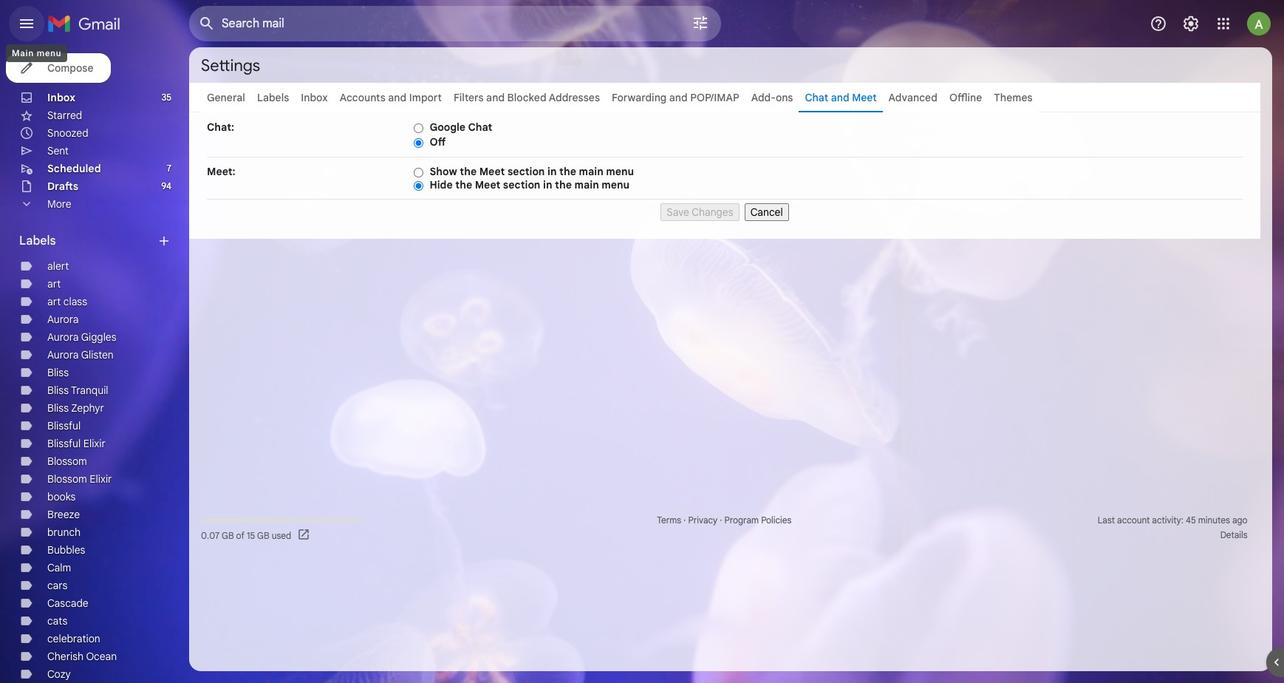Task type: describe. For each thing, give the bounding box(es) containing it.
program
[[725, 515, 759, 526]]

advanced search options image
[[686, 8, 716, 38]]

add-ons link
[[752, 91, 794, 104]]

bliss link
[[47, 366, 69, 379]]

alert link
[[47, 259, 69, 273]]

books link
[[47, 490, 76, 503]]

accounts and import link
[[340, 91, 442, 104]]

gmail image
[[47, 9, 128, 38]]

class
[[63, 295, 87, 308]]

blocked
[[508, 91, 547, 104]]

accounts and import
[[340, 91, 442, 104]]

settings image
[[1183, 15, 1201, 33]]

45
[[1187, 515, 1197, 526]]

advanced
[[889, 91, 938, 104]]

blissful for blissful elixir
[[47, 437, 81, 450]]

blossom link
[[47, 455, 87, 468]]

0.07
[[201, 530, 220, 541]]

more button
[[0, 195, 177, 213]]

policies
[[762, 515, 792, 526]]

minutes
[[1199, 515, 1231, 526]]

save
[[667, 206, 690, 219]]

general link
[[207, 91, 245, 104]]

off
[[430, 135, 446, 149]]

compose button
[[6, 53, 111, 83]]

snoozed
[[47, 126, 88, 140]]

alert
[[47, 259, 69, 273]]

aurora for aurora giggles
[[47, 330, 79, 344]]

brunch link
[[47, 526, 81, 539]]

ocean
[[86, 650, 117, 663]]

0.07 gb of 15 gb used
[[201, 530, 292, 541]]

zephyr
[[71, 401, 104, 415]]

main for show the meet section in the main menu
[[579, 165, 604, 178]]

save changes
[[667, 206, 734, 219]]

details
[[1221, 529, 1248, 540]]

navigation containing save changes
[[207, 200, 1243, 221]]

compose
[[47, 61, 93, 75]]

snoozed link
[[47, 126, 88, 140]]

elixir for blissful elixir
[[83, 437, 106, 450]]

privacy link
[[689, 515, 718, 526]]

blissful elixir link
[[47, 437, 106, 450]]

brunch
[[47, 526, 81, 539]]

cherish ocean link
[[47, 650, 117, 663]]

bubbles link
[[47, 543, 85, 557]]

aurora giggles link
[[47, 330, 116, 344]]

filters and blocked addresses
[[454, 91, 600, 104]]

filters and blocked addresses link
[[454, 91, 600, 104]]

main menu
[[12, 48, 61, 58]]

terms link
[[657, 515, 682, 526]]

in for hide the meet section in the main menu
[[543, 178, 553, 191]]

Off radio
[[414, 137, 424, 148]]

general
[[207, 91, 245, 104]]

blissful for blissful link at bottom
[[47, 419, 81, 432]]

scheduled link
[[47, 162, 101, 175]]

advanced link
[[889, 91, 938, 104]]

elixir for blossom elixir
[[90, 472, 112, 486]]

art for art class
[[47, 295, 61, 308]]

books
[[47, 490, 76, 503]]

forwarding
[[612, 91, 667, 104]]

cancel button
[[745, 203, 789, 221]]

glisten
[[81, 348, 114, 362]]

labels heading
[[19, 234, 157, 248]]

addresses
[[549, 91, 600, 104]]

offline link
[[950, 91, 983, 104]]

bliss zephyr
[[47, 401, 104, 415]]

aurora giggles
[[47, 330, 116, 344]]

google
[[430, 121, 466, 134]]

sent
[[47, 144, 69, 157]]

changes
[[692, 206, 734, 219]]

add-
[[752, 91, 776, 104]]

main
[[12, 48, 34, 58]]

save changes button
[[661, 203, 740, 221]]

chat and meet
[[805, 91, 877, 104]]

blossom elixir
[[47, 472, 112, 486]]

terms · privacy · program policies
[[657, 515, 792, 526]]

sent link
[[47, 144, 69, 157]]

ons
[[776, 91, 794, 104]]

used
[[272, 530, 292, 541]]

cats link
[[47, 614, 67, 628]]

show
[[430, 165, 457, 178]]

cats
[[47, 614, 67, 628]]

pop/imap
[[691, 91, 740, 104]]

celebration link
[[47, 632, 100, 645]]

forwarding and pop/imap link
[[612, 91, 740, 104]]

art link
[[47, 277, 61, 291]]

program policies link
[[725, 515, 792, 526]]

last account activity: 45 minutes ago details
[[1098, 515, 1248, 540]]

aurora link
[[47, 313, 79, 326]]

blossom for blossom elixir
[[47, 472, 87, 486]]

Google Chat radio
[[414, 123, 424, 134]]

7
[[167, 163, 172, 174]]

cherish
[[47, 650, 84, 663]]

cancel
[[751, 206, 783, 219]]

giggles
[[81, 330, 116, 344]]

bubbles
[[47, 543, 85, 557]]



Task type: vqa. For each thing, say whether or not it's contained in the screenshot.
THE CELEBRATION link
yes



Task type: locate. For each thing, give the bounding box(es) containing it.
section for hide
[[503, 178, 541, 191]]

2 aurora from the top
[[47, 330, 79, 344]]

privacy
[[689, 515, 718, 526]]

chat right ons on the right of the page
[[805, 91, 829, 104]]

0 horizontal spatial inbox
[[47, 91, 75, 104]]

2 art from the top
[[47, 295, 61, 308]]

1 vertical spatial art
[[47, 295, 61, 308]]

gb left of
[[222, 530, 234, 541]]

breeze
[[47, 508, 80, 521]]

1 vertical spatial blossom
[[47, 472, 87, 486]]

footer
[[189, 513, 1261, 543]]

blossom for blossom link
[[47, 455, 87, 468]]

bliss zephyr link
[[47, 401, 104, 415]]

drafts
[[47, 180, 78, 193]]

art class
[[47, 295, 87, 308]]

aurora for aurora link
[[47, 313, 79, 326]]

and
[[388, 91, 407, 104], [487, 91, 505, 104], [670, 91, 688, 104], [831, 91, 850, 104]]

offline
[[950, 91, 983, 104]]

1 bliss from the top
[[47, 366, 69, 379]]

2 vertical spatial bliss
[[47, 401, 69, 415]]

3 bliss from the top
[[47, 401, 69, 415]]

inbox link
[[47, 91, 75, 104], [301, 91, 328, 104]]

1 horizontal spatial chat
[[805, 91, 829, 104]]

art down art "link"
[[47, 295, 61, 308]]

last
[[1098, 515, 1116, 526]]

labels up alert link
[[19, 234, 56, 248]]

aurora up the bliss link
[[47, 348, 79, 362]]

blissful down blissful link at bottom
[[47, 437, 81, 450]]

0 horizontal spatial gb
[[222, 530, 234, 541]]

settings
[[201, 55, 260, 75]]

1 and from the left
[[388, 91, 407, 104]]

bliss for bliss tranquil
[[47, 384, 69, 397]]

follow link to manage storage image
[[297, 528, 312, 543]]

2 gb from the left
[[257, 530, 270, 541]]

cascade
[[47, 597, 88, 610]]

2 bliss from the top
[[47, 384, 69, 397]]

1 · from the left
[[684, 515, 686, 526]]

meet for show
[[480, 165, 505, 178]]

· right privacy link
[[720, 515, 723, 526]]

elixir down blissful elixir link at left bottom
[[90, 472, 112, 486]]

3 and from the left
[[670, 91, 688, 104]]

2 inbox link from the left
[[301, 91, 328, 104]]

3 aurora from the top
[[47, 348, 79, 362]]

and for forwarding
[[670, 91, 688, 104]]

1 vertical spatial elixir
[[90, 472, 112, 486]]

more
[[47, 197, 71, 211]]

chat and meet link
[[805, 91, 877, 104]]

0 vertical spatial elixir
[[83, 437, 106, 450]]

cozy
[[47, 668, 71, 681]]

blissful elixir
[[47, 437, 106, 450]]

add-ons
[[752, 91, 794, 104]]

cars link
[[47, 579, 67, 592]]

import
[[409, 91, 442, 104]]

0 vertical spatial bliss
[[47, 366, 69, 379]]

accounts
[[340, 91, 386, 104]]

art for art "link"
[[47, 277, 61, 291]]

1 horizontal spatial labels
[[257, 91, 289, 104]]

ago
[[1233, 515, 1248, 526]]

0 vertical spatial art
[[47, 277, 61, 291]]

inbox link right labels link at the top of page
[[301, 91, 328, 104]]

bliss tranquil
[[47, 384, 108, 397]]

search mail image
[[194, 10, 220, 37]]

inbox
[[47, 91, 75, 104], [301, 91, 328, 104]]

themes
[[995, 91, 1033, 104]]

0 horizontal spatial chat
[[468, 121, 493, 134]]

art
[[47, 277, 61, 291], [47, 295, 61, 308]]

·
[[684, 515, 686, 526], [720, 515, 723, 526]]

hide the meet section in the main menu
[[430, 178, 630, 191]]

0 vertical spatial labels
[[257, 91, 289, 104]]

Search mail text field
[[222, 16, 651, 31]]

and right ons on the right of the page
[[831, 91, 850, 104]]

inbox up "starred"
[[47, 91, 75, 104]]

menu for hide the meet section in the main menu
[[602, 178, 630, 191]]

0 vertical spatial chat
[[805, 91, 829, 104]]

calm link
[[47, 561, 71, 574]]

35
[[162, 92, 172, 103]]

· right "terms"
[[684, 515, 686, 526]]

gb right 15
[[257, 530, 270, 541]]

aurora down aurora link
[[47, 330, 79, 344]]

labels for labels link at the top of page
[[257, 91, 289, 104]]

1 art from the top
[[47, 277, 61, 291]]

blossom
[[47, 455, 87, 468], [47, 472, 87, 486]]

section
[[508, 165, 545, 178], [503, 178, 541, 191]]

elixir
[[83, 437, 106, 450], [90, 472, 112, 486]]

drafts link
[[47, 180, 78, 193]]

2 blissful from the top
[[47, 437, 81, 450]]

and for chat
[[831, 91, 850, 104]]

labels
[[257, 91, 289, 104], [19, 234, 56, 248]]

labels for labels heading
[[19, 234, 56, 248]]

show the meet section in the main menu
[[430, 165, 634, 178]]

blissful down bliss zephyr
[[47, 419, 81, 432]]

cozy link
[[47, 668, 71, 681]]

bliss for bliss zephyr
[[47, 401, 69, 415]]

chat down "filters"
[[468, 121, 493, 134]]

aurora for aurora glisten
[[47, 348, 79, 362]]

labels right general
[[257, 91, 289, 104]]

art down alert link
[[47, 277, 61, 291]]

bliss for the bliss link
[[47, 366, 69, 379]]

breeze link
[[47, 508, 80, 521]]

cars
[[47, 579, 67, 592]]

main menu image
[[18, 15, 35, 33]]

section for show
[[508, 165, 545, 178]]

meet:
[[207, 165, 236, 178]]

aurora
[[47, 313, 79, 326], [47, 330, 79, 344], [47, 348, 79, 362]]

4 and from the left
[[831, 91, 850, 104]]

15
[[247, 530, 255, 541]]

chat
[[805, 91, 829, 104], [468, 121, 493, 134]]

2 blossom from the top
[[47, 472, 87, 486]]

and left pop/imap
[[670, 91, 688, 104]]

and right "filters"
[[487, 91, 505, 104]]

Show the Meet section in the main menu radio
[[414, 167, 424, 178]]

1 horizontal spatial inbox link
[[301, 91, 328, 104]]

0 vertical spatial aurora
[[47, 313, 79, 326]]

elixir up blossom link
[[83, 437, 106, 450]]

inbox link up "starred"
[[47, 91, 75, 104]]

2 vertical spatial aurora
[[47, 348, 79, 362]]

in
[[548, 165, 557, 178], [543, 178, 553, 191]]

bliss up bliss tranquil
[[47, 366, 69, 379]]

blissful link
[[47, 419, 81, 432]]

2 and from the left
[[487, 91, 505, 104]]

chat:
[[207, 121, 234, 134]]

starred link
[[47, 109, 82, 122]]

1 horizontal spatial ·
[[720, 515, 723, 526]]

0 vertical spatial blissful
[[47, 419, 81, 432]]

labels navigation
[[0, 47, 189, 683]]

1 vertical spatial aurora
[[47, 330, 79, 344]]

celebration
[[47, 632, 100, 645]]

scheduled
[[47, 162, 101, 175]]

bliss down the bliss link
[[47, 384, 69, 397]]

1 gb from the left
[[222, 530, 234, 541]]

in for show the meet section in the main menu
[[548, 165, 557, 178]]

inbox right labels link at the top of page
[[301, 91, 328, 104]]

0 horizontal spatial labels
[[19, 234, 56, 248]]

aurora glisten link
[[47, 348, 114, 362]]

2 · from the left
[[720, 515, 723, 526]]

meet for hide
[[475, 178, 501, 191]]

blossom down blissful elixir link at left bottom
[[47, 455, 87, 468]]

1 inbox from the left
[[47, 91, 75, 104]]

0 vertical spatial blossom
[[47, 455, 87, 468]]

and left import
[[388, 91, 407, 104]]

cherish ocean
[[47, 650, 117, 663]]

tranquil
[[71, 384, 108, 397]]

1 vertical spatial chat
[[468, 121, 493, 134]]

1 vertical spatial bliss
[[47, 384, 69, 397]]

0 horizontal spatial ·
[[684, 515, 686, 526]]

meet for chat
[[853, 91, 877, 104]]

and for accounts
[[388, 91, 407, 104]]

menu for show the meet section in the main menu
[[606, 165, 634, 178]]

1 vertical spatial blissful
[[47, 437, 81, 450]]

calm
[[47, 561, 71, 574]]

1 blossom from the top
[[47, 455, 87, 468]]

hide
[[430, 178, 453, 191]]

1 aurora from the top
[[47, 313, 79, 326]]

blossom down blossom link
[[47, 472, 87, 486]]

support image
[[1150, 15, 1168, 33]]

Hide the Meet section in the main menu radio
[[414, 180, 424, 191]]

cascade link
[[47, 597, 88, 610]]

1 horizontal spatial inbox
[[301, 91, 328, 104]]

footer containing terms
[[189, 513, 1261, 543]]

bliss
[[47, 366, 69, 379], [47, 384, 69, 397], [47, 401, 69, 415]]

art class link
[[47, 295, 87, 308]]

bliss up blissful link at bottom
[[47, 401, 69, 415]]

and for filters
[[487, 91, 505, 104]]

inbox inside labels navigation
[[47, 91, 75, 104]]

1 horizontal spatial gb
[[257, 530, 270, 541]]

terms
[[657, 515, 682, 526]]

main for hide the meet section in the main menu
[[575, 178, 599, 191]]

meet
[[853, 91, 877, 104], [480, 165, 505, 178], [475, 178, 501, 191]]

aurora down the art class 'link'
[[47, 313, 79, 326]]

1 blissful from the top
[[47, 419, 81, 432]]

1 vertical spatial labels
[[19, 234, 56, 248]]

themes link
[[995, 91, 1033, 104]]

2 inbox from the left
[[301, 91, 328, 104]]

0 horizontal spatial inbox link
[[47, 91, 75, 104]]

google chat
[[430, 121, 493, 134]]

None search field
[[189, 6, 722, 41]]

navigation
[[207, 200, 1243, 221]]

94
[[161, 180, 172, 191]]

1 inbox link from the left
[[47, 91, 75, 104]]

labels inside navigation
[[19, 234, 56, 248]]



